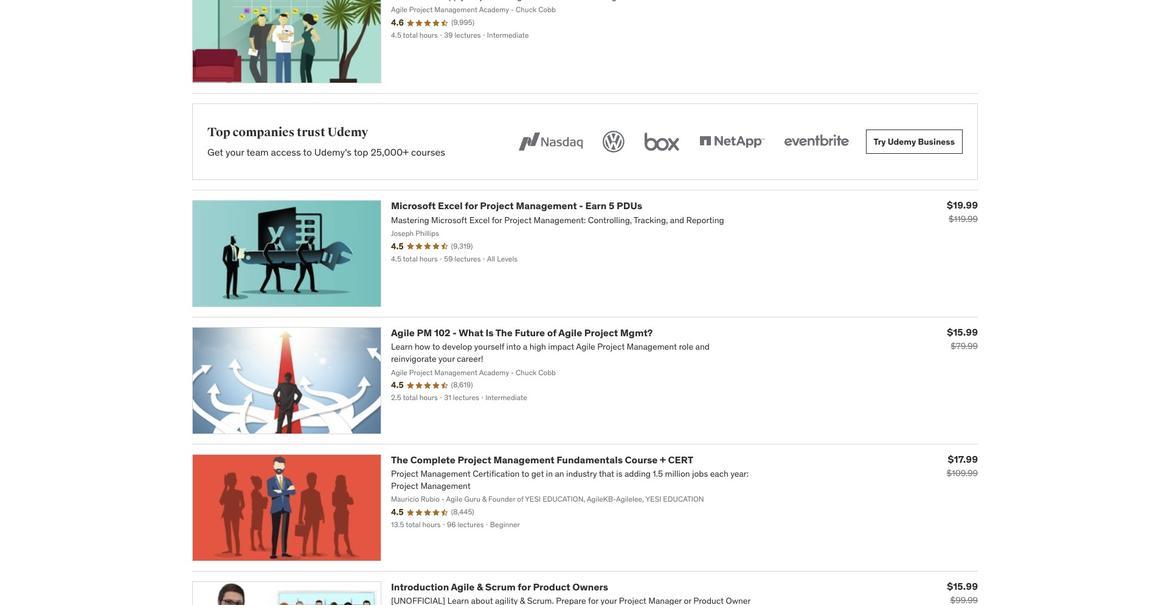 Task type: describe. For each thing, give the bounding box(es) containing it.
microsoft
[[391, 200, 436, 212]]

the complete project management fundamentals course + cert
[[391, 454, 693, 466]]

scrum
[[485, 581, 516, 593]]

to
[[303, 146, 312, 158]]

try udemy business link
[[866, 130, 963, 154]]

1 horizontal spatial the
[[495, 327, 513, 339]]

&
[[477, 581, 483, 593]]

udemy's
[[314, 146, 352, 158]]

get
[[207, 146, 223, 158]]

0 horizontal spatial -
[[453, 327, 457, 339]]

business
[[918, 136, 955, 147]]

$109.99
[[947, 468, 978, 479]]

try udemy business
[[874, 136, 955, 147]]

agile pm 102 - what is the future of  agile project mgmt?
[[391, 327, 653, 339]]

netapp image
[[697, 129, 767, 155]]

1 vertical spatial project
[[584, 327, 618, 339]]

top companies trust udemy get your team access to udemy's top 25,000+ courses
[[207, 125, 445, 158]]

complete
[[410, 454, 455, 466]]

courses
[[411, 146, 445, 158]]

microsoft excel for project management  - earn 5 pdus link
[[391, 200, 642, 212]]

top
[[207, 125, 230, 140]]

1 horizontal spatial -
[[579, 200, 583, 212]]

$17.99 $109.99
[[947, 453, 978, 479]]

$19.99 $119.99
[[947, 199, 978, 225]]

the complete project management fundamentals course + cert link
[[391, 454, 693, 466]]

eventbrite image
[[781, 129, 851, 155]]

of
[[547, 327, 557, 339]]

trust
[[297, 125, 325, 140]]

earn
[[585, 200, 607, 212]]

is
[[486, 327, 494, 339]]

cert
[[668, 454, 693, 466]]

1 vertical spatial management
[[493, 454, 554, 466]]

5
[[609, 200, 614, 212]]

volkswagen image
[[600, 129, 627, 155]]

25,000+
[[371, 146, 409, 158]]

pm
[[417, 327, 432, 339]]

1 horizontal spatial agile
[[451, 581, 475, 593]]

try
[[874, 136, 886, 147]]

what
[[459, 327, 483, 339]]

0 vertical spatial project
[[480, 200, 514, 212]]

future
[[515, 327, 545, 339]]

nasdaq image
[[515, 129, 585, 155]]

1 vertical spatial for
[[518, 581, 531, 593]]

0 horizontal spatial agile
[[391, 327, 415, 339]]

introduction agile & scrum for product owners
[[391, 581, 608, 593]]

+
[[660, 454, 666, 466]]

0 horizontal spatial for
[[465, 200, 478, 212]]

excel
[[438, 200, 463, 212]]



Task type: vqa. For each thing, say whether or not it's contained in the screenshot.
the bottommost "PROJECT"
yes



Task type: locate. For each thing, give the bounding box(es) containing it.
agile left &
[[451, 581, 475, 593]]

0 horizontal spatial udemy
[[328, 125, 368, 140]]

- right 102
[[453, 327, 457, 339]]

0 vertical spatial the
[[495, 327, 513, 339]]

management
[[516, 200, 577, 212], [493, 454, 554, 466]]

0 horizontal spatial the
[[391, 454, 408, 466]]

team
[[246, 146, 269, 158]]

2 $15.99 from the top
[[947, 580, 978, 592]]

agile pm 102 - what is the future of  agile project mgmt? link
[[391, 327, 653, 339]]

0 vertical spatial for
[[465, 200, 478, 212]]

1 vertical spatial the
[[391, 454, 408, 466]]

box image
[[641, 129, 682, 155]]

udemy up top in the left of the page
[[328, 125, 368, 140]]

for
[[465, 200, 478, 212], [518, 581, 531, 593]]

access
[[271, 146, 301, 158]]

0 vertical spatial $15.99
[[947, 326, 978, 338]]

project right complete
[[458, 454, 491, 466]]

102
[[434, 327, 450, 339]]

mgmt?
[[620, 327, 653, 339]]

$15.99 for $15.99
[[947, 580, 978, 592]]

top
[[354, 146, 368, 158]]

project right the excel
[[480, 200, 514, 212]]

owners
[[572, 581, 608, 593]]

the left complete
[[391, 454, 408, 466]]

0 vertical spatial management
[[516, 200, 577, 212]]

udemy
[[328, 125, 368, 140], [888, 136, 916, 147]]

introduction agile & scrum for product owners link
[[391, 581, 608, 593]]

pdus
[[617, 200, 642, 212]]

introduction
[[391, 581, 449, 593]]

project left mgmt?
[[584, 327, 618, 339]]

$15.99 $79.99
[[947, 326, 978, 352]]

for right the excel
[[465, 200, 478, 212]]

your
[[226, 146, 244, 158]]

- left earn on the top right of the page
[[579, 200, 583, 212]]

0 vertical spatial -
[[579, 200, 583, 212]]

agile right of
[[558, 327, 582, 339]]

$79.99
[[951, 341, 978, 352]]

1 $15.99 from the top
[[947, 326, 978, 338]]

$15.99 for $15.99 $79.99
[[947, 326, 978, 338]]

$15.99
[[947, 326, 978, 338], [947, 580, 978, 592]]

agile
[[391, 327, 415, 339], [558, 327, 582, 339], [451, 581, 475, 593]]

agile left pm on the left
[[391, 327, 415, 339]]

-
[[579, 200, 583, 212], [453, 327, 457, 339]]

fundamentals
[[557, 454, 623, 466]]

microsoft excel for project management  - earn 5 pdus
[[391, 200, 642, 212]]

$19.99
[[947, 199, 978, 211]]

companies
[[233, 125, 295, 140]]

product
[[533, 581, 570, 593]]

2 vertical spatial project
[[458, 454, 491, 466]]

$119.99
[[949, 214, 978, 225]]

project
[[480, 200, 514, 212], [584, 327, 618, 339], [458, 454, 491, 466]]

the right is at the bottom left of the page
[[495, 327, 513, 339]]

1 vertical spatial -
[[453, 327, 457, 339]]

the
[[495, 327, 513, 339], [391, 454, 408, 466]]

for right 'scrum'
[[518, 581, 531, 593]]

course
[[625, 454, 658, 466]]

udemy right try
[[888, 136, 916, 147]]

udemy inside top companies trust udemy get your team access to udemy's top 25,000+ courses
[[328, 125, 368, 140]]

1 horizontal spatial udemy
[[888, 136, 916, 147]]

1 horizontal spatial for
[[518, 581, 531, 593]]

$17.99
[[948, 453, 978, 465]]

1 vertical spatial $15.99
[[947, 580, 978, 592]]

2 horizontal spatial agile
[[558, 327, 582, 339]]



